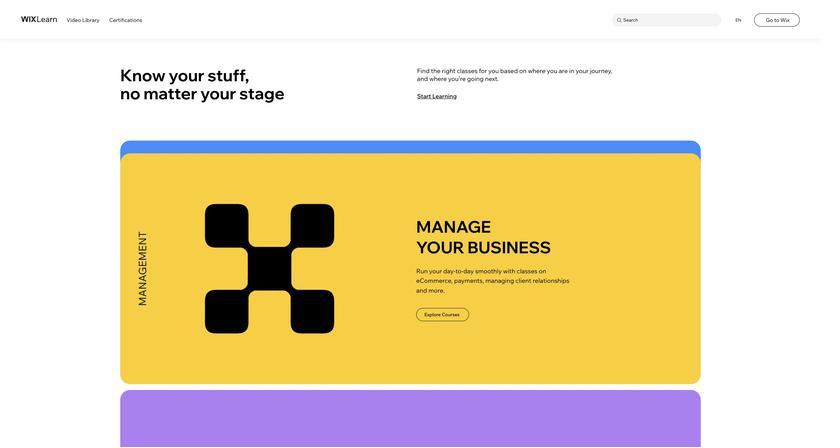 Task type: describe. For each thing, give the bounding box(es) containing it.
courses
[[442, 312, 460, 318]]

start learning link
[[418, 92, 464, 100]]

ecommerce,
[[417, 277, 453, 285]]

journey,
[[590, 67, 613, 75]]

en
[[736, 18, 742, 23]]

your for manage
[[417, 238, 465, 258]]

know
[[120, 65, 166, 86]]

to inside go to wix link
[[775, 17, 780, 23]]

video library
[[67, 17, 100, 23]]

are
[[559, 67, 568, 75]]

day
[[464, 267, 474, 275]]

managing
[[486, 277, 515, 285]]

smoothly
[[476, 267, 502, 275]]

and inside find the right classes for you based on where you are in your journey, and where you're going next.
[[418, 75, 428, 83]]

learning
[[433, 92, 457, 100]]

Search text field
[[622, 16, 721, 24]]

cms
[[439, 272, 453, 280]]

and inside run your day-to-day smoothly with classes on ecommerce, payments, managing client relationships and more.
[[417, 287, 428, 295]]

manage
[[417, 217, 492, 238]]

certifications link
[[109, 17, 142, 23]]

manage your business
[[417, 217, 552, 258]]

right
[[442, 67, 456, 75]]

wix
[[781, 17, 790, 23]]

you're
[[449, 75, 466, 83]]

a
[[503, 257, 507, 264]]

create
[[417, 207, 482, 227]]

matter
[[144, 83, 197, 104]]

explore courses link
[[417, 309, 470, 322]]

coding,
[[417, 272, 438, 280]]

courses
[[454, 264, 476, 272]]

no
[[120, 83, 141, 104]]

go
[[767, 17, 774, 23]]

with inside run your day-to-day smoothly with classes on ecommerce, payments, managing client relationships and more.
[[504, 267, 516, 275]]

run
[[417, 267, 428, 275]]

learn how to build and launch a wow-worthy website with courses and lessons on design, coding, cms and more.
[[417, 257, 543, 280]]

your for create
[[417, 227, 465, 248]]

to inside learn how to build and launch a wow-worthy website with courses and lessons on design, coding, cms and more.
[[448, 257, 454, 264]]

library
[[82, 17, 100, 23]]

build
[[455, 257, 469, 264]]

2 you from the left
[[547, 67, 558, 75]]

in
[[570, 67, 575, 75]]

next.
[[486, 75, 499, 83]]

business
[[468, 238, 552, 258]]

management
[[136, 232, 149, 307]]

en button
[[732, 14, 745, 27]]

classes inside run your day-to-day smoothly with classes on ecommerce, payments, managing client relationships and more.
[[517, 267, 538, 275]]



Task type: vqa. For each thing, say whether or not it's contained in the screenshot.
,
no



Task type: locate. For each thing, give the bounding box(es) containing it.
0 horizontal spatial with
[[440, 264, 453, 272]]

more. inside run your day-to-day smoothly with classes on ecommerce, payments, managing client relationships and more.
[[429, 287, 445, 295]]

with down a
[[504, 267, 516, 275]]

2 your from the top
[[417, 238, 465, 258]]

on inside learn how to build and launch a wow-worthy website with courses and lessons on design, coding, cms and more.
[[513, 264, 520, 272]]

classes up client
[[517, 267, 538, 275]]

1 horizontal spatial where
[[528, 67, 546, 75]]

your inside create your website
[[417, 227, 465, 248]]

relationships
[[533, 277, 570, 285]]

1 horizontal spatial you
[[547, 67, 558, 75]]

your up how
[[417, 227, 465, 248]]

your
[[417, 227, 465, 248], [417, 238, 465, 258]]

day-
[[444, 267, 456, 275]]

with
[[440, 264, 453, 272], [504, 267, 516, 275]]

learn
[[417, 257, 433, 264]]

menu bar
[[0, 0, 822, 39]]

your inside manage your business
[[417, 238, 465, 258]]

you right for
[[489, 67, 499, 75]]

0 horizontal spatial you
[[489, 67, 499, 75]]

on inside find the right classes for you based on where you are in your journey, and where you're going next.
[[520, 67, 527, 75]]

to
[[775, 17, 780, 23], [448, 257, 454, 264]]

where up start learning
[[430, 75, 447, 83]]

creation
[[136, 230, 149, 282]]

classes inside find the right classes for you based on where you are in your journey, and where you're going next.
[[457, 67, 478, 75]]

wow-
[[508, 257, 523, 264]]

with left to-
[[440, 264, 453, 272]]

lessons
[[490, 264, 511, 272]]

0 horizontal spatial classes
[[457, 67, 478, 75]]

start learning
[[418, 92, 457, 100]]

website
[[468, 227, 543, 248]]

to right how
[[448, 257, 454, 264]]

1 you from the left
[[489, 67, 499, 75]]

you left 'are' on the top of the page
[[547, 67, 558, 75]]

to-
[[456, 267, 464, 275]]

go to wix link
[[755, 14, 801, 27]]

stage
[[240, 83, 285, 104]]

find the right classes for you based on where you are in your journey, and where you're going next.
[[418, 67, 613, 83]]

1 vertical spatial classes
[[517, 267, 538, 275]]

start
[[418, 92, 431, 100]]

based
[[501, 67, 518, 75]]

0 vertical spatial classes
[[457, 67, 478, 75]]

on up relationships
[[539, 267, 547, 275]]

create your website
[[417, 207, 543, 248]]

0 vertical spatial to
[[775, 17, 780, 23]]

1 horizontal spatial with
[[504, 267, 516, 275]]

on
[[520, 67, 527, 75], [513, 264, 520, 272], [539, 267, 547, 275]]

more. inside learn how to build and launch a wow-worthy website with courses and lessons on design, coding, cms and more.
[[467, 272, 483, 280]]

design,
[[522, 264, 542, 272]]

find
[[418, 67, 430, 75]]

1 vertical spatial more.
[[429, 287, 445, 295]]

classes
[[457, 67, 478, 75], [517, 267, 538, 275]]

on right a
[[513, 264, 520, 272]]

0 vertical spatial more.
[[467, 272, 483, 280]]

classes left for
[[457, 67, 478, 75]]

with inside learn how to build and launch a wow-worthy website with courses and lessons on design, coding, cms and more.
[[440, 264, 453, 272]]

worthy
[[523, 257, 543, 264]]

0 horizontal spatial where
[[430, 75, 447, 83]]

where left 'are' on the top of the page
[[528, 67, 546, 75]]

client
[[516, 277, 532, 285]]

0 horizontal spatial more.
[[429, 287, 445, 295]]

launch
[[483, 257, 502, 264]]

know your stuff, no matter your stage
[[120, 65, 285, 104]]

explore courses
[[425, 312, 460, 318]]

how
[[434, 257, 446, 264]]

the
[[431, 67, 441, 75]]

on right "based"
[[520, 67, 527, 75]]

your inside find the right classes for you based on where you are in your journey, and where you're going next.
[[576, 67, 589, 75]]

0 horizontal spatial to
[[448, 257, 454, 264]]

stuff,
[[208, 65, 250, 86]]

your
[[169, 65, 205, 86], [576, 67, 589, 75], [201, 83, 236, 104], [430, 267, 442, 275]]

video
[[67, 17, 81, 23]]

your inside run your day-to-day smoothly with classes on ecommerce, payments, managing client relationships and more.
[[430, 267, 442, 275]]

run your day-to-day smoothly with classes on ecommerce, payments, managing client relationships and more.
[[417, 267, 570, 295]]

for
[[479, 67, 488, 75]]

1 your from the top
[[417, 227, 465, 248]]

explore
[[425, 312, 441, 318]]

website
[[417, 264, 439, 272]]

and
[[418, 75, 428, 83], [471, 257, 482, 264], [478, 264, 489, 272], [455, 272, 466, 280], [417, 287, 428, 295]]

payments,
[[455, 277, 485, 285]]

where
[[528, 67, 546, 75], [430, 75, 447, 83]]

menu bar containing video library
[[0, 0, 822, 39]]

on inside run your day-to-day smoothly with classes on ecommerce, payments, managing client relationships and more.
[[539, 267, 547, 275]]

1 horizontal spatial more.
[[467, 272, 483, 280]]

video library link
[[67, 17, 100, 23]]

more.
[[467, 272, 483, 280], [429, 287, 445, 295]]

your up website
[[417, 238, 465, 258]]

to right go at the right top of the page
[[775, 17, 780, 23]]

1 horizontal spatial to
[[775, 17, 780, 23]]

certifications
[[109, 17, 142, 23]]

1 vertical spatial to
[[448, 257, 454, 264]]

go to wix
[[767, 17, 790, 23]]

1 horizontal spatial classes
[[517, 267, 538, 275]]

going
[[468, 75, 484, 83]]

you
[[489, 67, 499, 75], [547, 67, 558, 75]]



